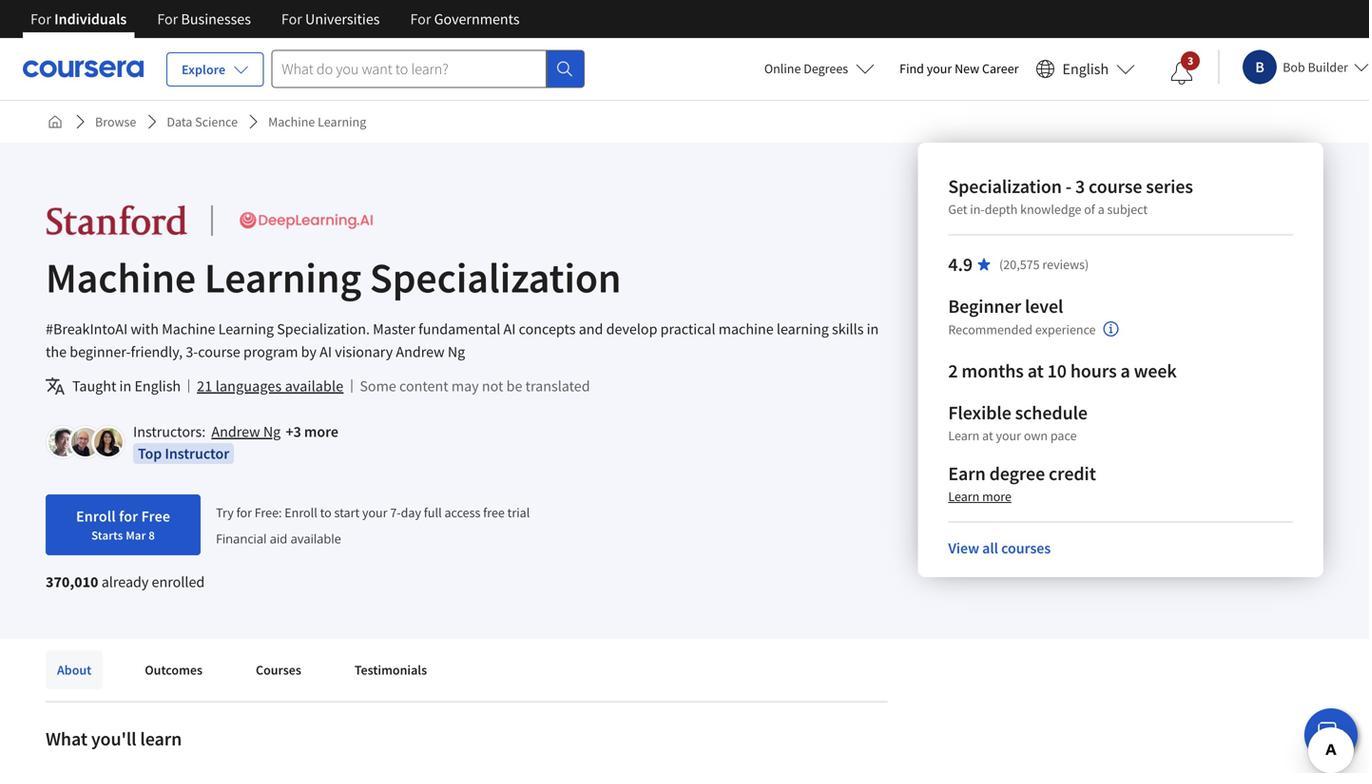 Task type: describe. For each thing, give the bounding box(es) containing it.
stanford university image
[[46, 204, 188, 238]]

instructor
[[165, 444, 229, 463]]

outcomes
[[145, 662, 203, 679]]

level
[[1026, 294, 1064, 318]]

career
[[983, 60, 1019, 77]]

english button
[[1029, 38, 1144, 100]]

reviews)
[[1043, 256, 1090, 273]]

banner navigation
[[15, 0, 535, 38]]

for businesses
[[157, 10, 251, 29]]

beginner level
[[949, 294, 1064, 318]]

specialization.
[[277, 320, 370, 339]]

information about difficulty level pre-requisites. image
[[1104, 322, 1119, 337]]

courses
[[1002, 539, 1051, 558]]

find
[[900, 60, 925, 77]]

your inside flexible schedule learn at your own pace
[[997, 427, 1022, 444]]

businesses
[[181, 10, 251, 29]]

4.9
[[949, 253, 973, 276]]

pace
[[1051, 427, 1077, 444]]

skills
[[832, 320, 864, 339]]

coursera image
[[23, 54, 144, 84]]

knowledge
[[1021, 201, 1082, 218]]

b
[[1256, 58, 1265, 77]]

learn more link
[[949, 488, 1012, 505]]

outcomes link
[[133, 651, 214, 690]]

370,010 already enrolled
[[46, 573, 205, 592]]

online degrees button
[[750, 48, 891, 89]]

earn
[[949, 462, 986, 486]]

7-
[[390, 504, 401, 521]]

specialization - 3 course series get in-depth knowledge of a subject
[[949, 175, 1194, 218]]

trial
[[508, 504, 530, 521]]

governments
[[434, 10, 520, 29]]

learning for machine learning
[[318, 113, 367, 130]]

instructors: andrew ng +3 more top instructor
[[133, 422, 339, 463]]

machine inside the #breakintoai with machine learning specialization. master fundamental ai concepts and develop practical machine learning skills in the beginner-friendly, 3-course program by ai visionary andrew ng
[[162, 320, 215, 339]]

content
[[400, 377, 449, 396]]

for for enroll
[[119, 507, 138, 526]]

learning
[[777, 320, 829, 339]]

practical
[[661, 320, 716, 339]]

beginner-
[[70, 342, 131, 362]]

may
[[452, 377, 479, 396]]

individuals
[[54, 10, 127, 29]]

flexible schedule learn at your own pace
[[949, 401, 1088, 444]]

enroll inside the try for free: enroll to start your 7-day full access free trial financial aid available
[[285, 504, 318, 521]]

0 vertical spatial at
[[1028, 359, 1044, 383]]

learn inside flexible schedule learn at your own pace
[[949, 427, 980, 444]]

aarti bagul image
[[94, 428, 123, 457]]

program
[[243, 342, 298, 362]]

get
[[949, 201, 968, 218]]

enroll for free starts mar 8
[[76, 507, 170, 543]]

chat with us image
[[1317, 720, 1347, 751]]

about
[[57, 662, 92, 679]]

What do you want to learn? text field
[[271, 50, 547, 88]]

1 vertical spatial a
[[1121, 359, 1131, 383]]

3 inside dropdown button
[[1188, 53, 1194, 68]]

learning for machine learning specialization
[[204, 251, 362, 304]]

course inside specialization - 3 course series get in-depth knowledge of a subject
[[1089, 175, 1143, 198]]

instructors:
[[133, 422, 206, 441]]

machine
[[719, 320, 774, 339]]

with
[[131, 320, 159, 339]]

#breakintoai with machine learning specialization. master fundamental ai concepts and develop practical machine learning skills in the beginner-friendly, 3-course program by ai visionary andrew ng
[[46, 320, 879, 362]]

aid
[[270, 530, 288, 547]]

english inside button
[[1063, 59, 1109, 78]]

credit
[[1049, 462, 1097, 486]]

recommended
[[949, 321, 1033, 338]]

degrees
[[804, 60, 849, 77]]

schedule
[[1016, 401, 1088, 425]]

new
[[955, 60, 980, 77]]

for for governments
[[411, 10, 431, 29]]

own
[[1024, 427, 1048, 444]]

financial
[[216, 530, 267, 547]]

taught in english
[[72, 377, 181, 396]]

0 vertical spatial your
[[927, 60, 953, 77]]

+3
[[286, 422, 301, 441]]

beginner
[[949, 294, 1022, 318]]

mar
[[126, 528, 146, 543]]

a inside specialization - 3 course series get in-depth knowledge of a subject
[[1099, 201, 1105, 218]]

10
[[1048, 359, 1067, 383]]

find your new career link
[[891, 57, 1029, 81]]

+3 more button
[[286, 422, 339, 441]]

for for try
[[236, 504, 252, 521]]

deeplearning.ai image
[[236, 204, 378, 238]]

for for universities
[[282, 10, 302, 29]]

your inside the try for free: enroll to start your 7-day full access free trial financial aid available
[[362, 504, 388, 521]]

andrew ng image
[[49, 428, 77, 457]]

data science
[[167, 113, 238, 130]]

what
[[46, 727, 88, 751]]

3 button
[[1156, 50, 1209, 96]]

be
[[507, 377, 523, 396]]

machine learning specialization
[[46, 251, 622, 304]]

recommended experience
[[949, 321, 1097, 338]]

free
[[483, 504, 505, 521]]

andrew inside the #breakintoai with machine learning specialization. master fundamental ai concepts and develop practical machine learning skills in the beginner-friendly, 3-course program by ai visionary andrew ng
[[396, 342, 445, 362]]

specialization inside specialization - 3 course series get in-depth knowledge of a subject
[[949, 175, 1063, 198]]



Task type: vqa. For each thing, say whether or not it's contained in the screenshot.
the top Mercados
no



Task type: locate. For each thing, give the bounding box(es) containing it.
2 vertical spatial your
[[362, 504, 388, 521]]

1 horizontal spatial more
[[983, 488, 1012, 505]]

21
[[197, 377, 212, 396]]

enroll inside enroll for free starts mar 8
[[76, 507, 116, 526]]

at down flexible
[[983, 427, 994, 444]]

1 horizontal spatial ai
[[504, 320, 516, 339]]

learn down earn at the bottom right
[[949, 488, 980, 505]]

learn inside 'earn degree credit learn more'
[[949, 488, 980, 505]]

0 vertical spatial course
[[1089, 175, 1143, 198]]

home image
[[48, 114, 63, 129]]

full
[[424, 504, 442, 521]]

1 horizontal spatial course
[[1089, 175, 1143, 198]]

2 vertical spatial machine
[[162, 320, 215, 339]]

top
[[138, 444, 162, 463]]

experience
[[1036, 321, 1097, 338]]

1 vertical spatial more
[[983, 488, 1012, 505]]

ai
[[504, 320, 516, 339], [320, 342, 332, 362]]

0 horizontal spatial at
[[983, 427, 994, 444]]

2 horizontal spatial your
[[997, 427, 1022, 444]]

0 vertical spatial available
[[285, 377, 344, 396]]

None search field
[[271, 50, 585, 88]]

1 vertical spatial english
[[135, 377, 181, 396]]

3 left 'b'
[[1188, 53, 1194, 68]]

courses link
[[245, 651, 313, 690]]

1 vertical spatial 3
[[1076, 175, 1086, 198]]

1 vertical spatial machine
[[46, 251, 196, 304]]

all
[[983, 539, 999, 558]]

access
[[445, 504, 481, 521]]

master
[[373, 320, 416, 339]]

show notifications image
[[1171, 62, 1194, 85]]

available down to at the bottom of page
[[291, 530, 341, 547]]

geoff ladwig image
[[71, 428, 100, 457]]

andrew inside instructors: andrew ng +3 more top instructor
[[212, 422, 260, 441]]

about link
[[46, 651, 103, 690]]

enroll left to at the bottom of page
[[285, 504, 318, 521]]

translated
[[526, 377, 590, 396]]

1 vertical spatial ai
[[320, 342, 332, 362]]

of
[[1085, 201, 1096, 218]]

3 for from the left
[[282, 10, 302, 29]]

#breakintoai
[[46, 320, 128, 339]]

your right find
[[927, 60, 953, 77]]

in-
[[971, 201, 985, 218]]

2 vertical spatial learning
[[218, 320, 274, 339]]

3 right -
[[1076, 175, 1086, 198]]

in
[[867, 320, 879, 339], [119, 377, 132, 396]]

more right +3
[[304, 422, 339, 441]]

1 vertical spatial ng
[[263, 422, 281, 441]]

1 vertical spatial learn
[[949, 488, 980, 505]]

what you'll learn
[[46, 727, 182, 751]]

machine for machine learning specialization
[[46, 251, 196, 304]]

1 horizontal spatial ng
[[448, 342, 465, 362]]

enrolled
[[152, 573, 205, 592]]

2
[[949, 359, 958, 383]]

ng inside instructors: andrew ng +3 more top instructor
[[263, 422, 281, 441]]

week
[[1135, 359, 1178, 383]]

1 horizontal spatial your
[[927, 60, 953, 77]]

for right try
[[236, 504, 252, 521]]

start
[[334, 504, 360, 521]]

some
[[360, 377, 397, 396]]

in right skills
[[867, 320, 879, 339]]

21 languages available button
[[197, 375, 344, 398]]

bob builder
[[1284, 59, 1349, 76]]

testimonials
[[355, 662, 427, 679]]

1 vertical spatial in
[[119, 377, 132, 396]]

and
[[579, 320, 604, 339]]

for universities
[[282, 10, 380, 29]]

machine learning
[[268, 113, 367, 130]]

0 vertical spatial learning
[[318, 113, 367, 130]]

course up subject
[[1089, 175, 1143, 198]]

by
[[301, 342, 317, 362]]

(20,575
[[1000, 256, 1040, 273]]

free:
[[255, 504, 282, 521]]

explore
[[182, 61, 226, 78]]

machine inside machine learning link
[[268, 113, 315, 130]]

andrew
[[396, 342, 445, 362], [212, 422, 260, 441]]

hours
[[1071, 359, 1117, 383]]

ng
[[448, 342, 465, 362], [263, 422, 281, 441]]

for
[[236, 504, 252, 521], [119, 507, 138, 526]]

explore button
[[166, 52, 264, 87]]

3
[[1188, 53, 1194, 68], [1076, 175, 1086, 198]]

flexible
[[949, 401, 1012, 425]]

0 horizontal spatial 3
[[1076, 175, 1086, 198]]

in right taught
[[119, 377, 132, 396]]

more
[[304, 422, 339, 441], [983, 488, 1012, 505]]

for left universities
[[282, 10, 302, 29]]

andrew up content
[[396, 342, 445, 362]]

learning down what do you want to learn? text box
[[318, 113, 367, 130]]

1 horizontal spatial 3
[[1188, 53, 1194, 68]]

0 vertical spatial more
[[304, 422, 339, 441]]

learning up program at the top of page
[[218, 320, 274, 339]]

available down the by on the top of page
[[285, 377, 344, 396]]

1 vertical spatial andrew
[[212, 422, 260, 441]]

for left the businesses
[[157, 10, 178, 29]]

ng down "fundamental"
[[448, 342, 465, 362]]

data science link
[[159, 105, 246, 139]]

more inside 'earn degree credit learn more'
[[983, 488, 1012, 505]]

for up mar
[[119, 507, 138, 526]]

0 vertical spatial 3
[[1188, 53, 1194, 68]]

0 vertical spatial a
[[1099, 201, 1105, 218]]

more for degree
[[983, 488, 1012, 505]]

for for individuals
[[30, 10, 51, 29]]

enroll up starts
[[76, 507, 116, 526]]

more down 'degree'
[[983, 488, 1012, 505]]

learning inside the #breakintoai with machine learning specialization. master fundamental ai concepts and develop practical machine learning skills in the beginner-friendly, 3-course program by ai visionary andrew ng
[[218, 320, 274, 339]]

a right the "of"
[[1099, 201, 1105, 218]]

testimonials link
[[343, 651, 439, 690]]

1 horizontal spatial specialization
[[949, 175, 1063, 198]]

1 vertical spatial at
[[983, 427, 994, 444]]

english down 'friendly,'
[[135, 377, 181, 396]]

1 vertical spatial specialization
[[370, 251, 622, 304]]

370,010
[[46, 573, 98, 592]]

online
[[765, 60, 801, 77]]

machine right science at the left top of page
[[268, 113, 315, 130]]

ng inside the #breakintoai with machine learning specialization. master fundamental ai concepts and develop practical machine learning skills in the beginner-friendly, 3-course program by ai visionary andrew ng
[[448, 342, 465, 362]]

1 horizontal spatial andrew
[[396, 342, 445, 362]]

some content may not be translated
[[360, 377, 590, 396]]

1 vertical spatial your
[[997, 427, 1022, 444]]

0 horizontal spatial for
[[119, 507, 138, 526]]

4 for from the left
[[411, 10, 431, 29]]

ng left +3
[[263, 422, 281, 441]]

1 horizontal spatial a
[[1121, 359, 1131, 383]]

languages
[[216, 377, 282, 396]]

0 vertical spatial learn
[[949, 427, 980, 444]]

machine up 3-
[[162, 320, 215, 339]]

1 horizontal spatial for
[[236, 504, 252, 521]]

course up the 21
[[198, 342, 240, 362]]

view all courses
[[949, 539, 1051, 558]]

0 horizontal spatial more
[[304, 422, 339, 441]]

friendly,
[[131, 342, 183, 362]]

visionary
[[335, 342, 393, 362]]

0 vertical spatial ng
[[448, 342, 465, 362]]

taught
[[72, 377, 116, 396]]

1 for from the left
[[30, 10, 51, 29]]

0 vertical spatial ai
[[504, 320, 516, 339]]

available
[[285, 377, 344, 396], [291, 530, 341, 547]]

try
[[216, 504, 234, 521]]

1 vertical spatial course
[[198, 342, 240, 362]]

0 horizontal spatial ai
[[320, 342, 332, 362]]

at inside flexible schedule learn at your own pace
[[983, 427, 994, 444]]

day
[[401, 504, 421, 521]]

for for businesses
[[157, 10, 178, 29]]

1 vertical spatial available
[[291, 530, 341, 547]]

2 for from the left
[[157, 10, 178, 29]]

for left individuals
[[30, 10, 51, 29]]

1 learn from the top
[[949, 427, 980, 444]]

21 languages available
[[197, 377, 344, 396]]

for inside the try for free: enroll to start your 7-day full access free trial financial aid available
[[236, 504, 252, 521]]

view
[[949, 539, 980, 558]]

available inside the try for free: enroll to start your 7-day full access free trial financial aid available
[[291, 530, 341, 547]]

your
[[927, 60, 953, 77], [997, 427, 1022, 444], [362, 504, 388, 521]]

learning down deeplearning.ai image
[[204, 251, 362, 304]]

your left 'own'
[[997, 427, 1022, 444]]

2 learn from the top
[[949, 488, 980, 505]]

course inside the #breakintoai with machine learning specialization. master fundamental ai concepts and develop practical machine learning skills in the beginner-friendly, 3-course program by ai visionary andrew ng
[[198, 342, 240, 362]]

1 vertical spatial learning
[[204, 251, 362, 304]]

science
[[195, 113, 238, 130]]

0 horizontal spatial english
[[135, 377, 181, 396]]

free
[[141, 507, 170, 526]]

learn down flexible
[[949, 427, 980, 444]]

for inside enroll for free starts mar 8
[[119, 507, 138, 526]]

degree
[[990, 462, 1046, 486]]

1 horizontal spatial english
[[1063, 59, 1109, 78]]

already
[[101, 573, 149, 592]]

0 vertical spatial english
[[1063, 59, 1109, 78]]

0 vertical spatial in
[[867, 320, 879, 339]]

ai left concepts
[[504, 320, 516, 339]]

machine up with
[[46, 251, 196, 304]]

at
[[1028, 359, 1044, 383], [983, 427, 994, 444]]

0 horizontal spatial in
[[119, 377, 132, 396]]

your left 7-
[[362, 504, 388, 521]]

specialization up depth
[[949, 175, 1063, 198]]

a left week
[[1121, 359, 1131, 383]]

months
[[962, 359, 1024, 383]]

more inside instructors: andrew ng +3 more top instructor
[[304, 422, 339, 441]]

english right career
[[1063, 59, 1109, 78]]

0 vertical spatial andrew
[[396, 342, 445, 362]]

2 months at 10 hours a week
[[949, 359, 1178, 383]]

available inside button
[[285, 377, 344, 396]]

0 horizontal spatial a
[[1099, 201, 1105, 218]]

at left 10
[[1028, 359, 1044, 383]]

for governments
[[411, 10, 520, 29]]

1 horizontal spatial enroll
[[285, 504, 318, 521]]

for individuals
[[30, 10, 127, 29]]

1 horizontal spatial in
[[867, 320, 879, 339]]

0 horizontal spatial ng
[[263, 422, 281, 441]]

0 horizontal spatial specialization
[[370, 251, 622, 304]]

andrew ng link
[[212, 422, 281, 441]]

ai right the by on the top of page
[[320, 342, 332, 362]]

specialization up "fundamental"
[[370, 251, 622, 304]]

develop
[[607, 320, 658, 339]]

0 vertical spatial specialization
[[949, 175, 1063, 198]]

depth
[[985, 201, 1018, 218]]

more for andrew
[[304, 422, 339, 441]]

0 horizontal spatial course
[[198, 342, 240, 362]]

fundamental
[[419, 320, 501, 339]]

in inside the #breakintoai with machine learning specialization. master fundamental ai concepts and develop practical machine learning skills in the beginner-friendly, 3-course program by ai visionary andrew ng
[[867, 320, 879, 339]]

0 vertical spatial machine
[[268, 113, 315, 130]]

andrew up "instructor"
[[212, 422, 260, 441]]

0 horizontal spatial andrew
[[212, 422, 260, 441]]

the
[[46, 342, 67, 362]]

english
[[1063, 59, 1109, 78], [135, 377, 181, 396]]

3 inside specialization - 3 course series get in-depth knowledge of a subject
[[1076, 175, 1086, 198]]

for up what do you want to learn? text box
[[411, 10, 431, 29]]

machine
[[268, 113, 315, 130], [46, 251, 196, 304], [162, 320, 215, 339]]

enroll
[[285, 504, 318, 521], [76, 507, 116, 526]]

machine for machine learning
[[268, 113, 315, 130]]

financial aid available button
[[216, 530, 341, 547]]

1 horizontal spatial at
[[1028, 359, 1044, 383]]

0 horizontal spatial enroll
[[76, 507, 116, 526]]

0 horizontal spatial your
[[362, 504, 388, 521]]



